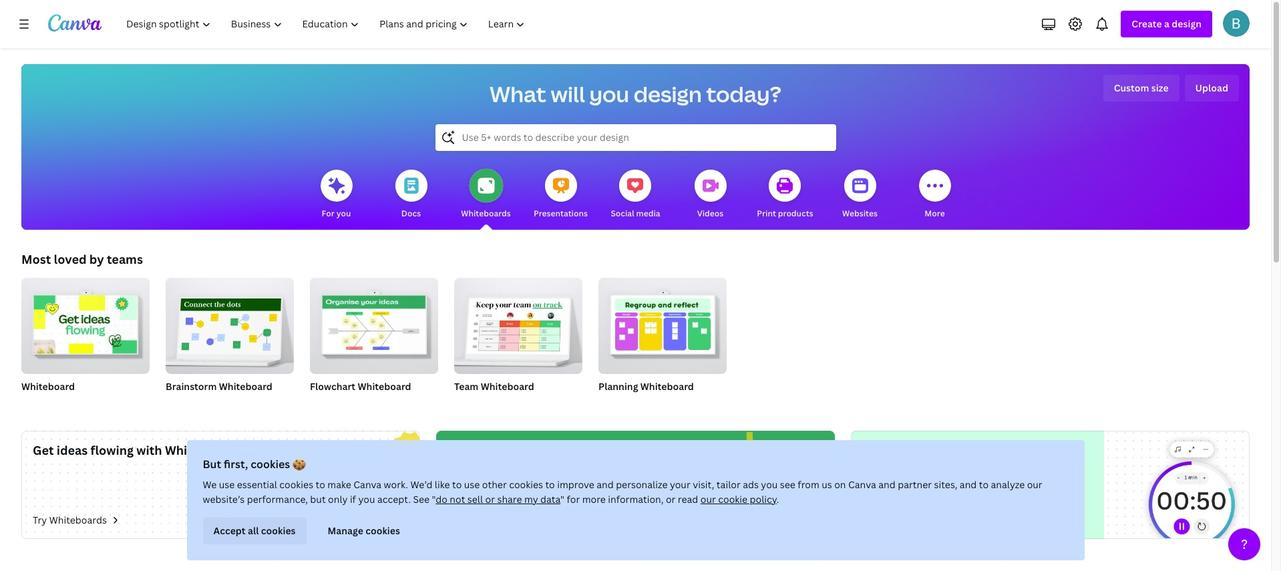 Task type: vqa. For each thing, say whether or not it's contained in the screenshot.
PRINT at the right top of the page
yes



Task type: describe. For each thing, give the bounding box(es) containing it.
get
[[33, 442, 54, 458]]

planning whiteboard group
[[599, 273, 727, 410]]

flowchart
[[310, 380, 356, 393]]

your inside button
[[508, 442, 535, 458]]

Search search field
[[462, 125, 809, 150]]

like
[[435, 478, 450, 491]]

read
[[678, 493, 698, 506]]

a for add
[[889, 442, 896, 458]]

group for planning whiteboard
[[599, 273, 727, 374]]

will
[[551, 80, 585, 108]]

social
[[611, 208, 634, 219]]

for you button
[[320, 160, 352, 230]]

make
[[328, 478, 351, 491]]

1 use from the left
[[219, 478, 235, 491]]

whiteboard group
[[21, 273, 150, 410]]

products
[[778, 208, 814, 219]]

team whiteboard group
[[454, 273, 583, 410]]

draw
[[600, 442, 630, 458]]

whiteboards inside add a timer to your whiteboards link
[[979, 442, 1054, 458]]

social media button
[[611, 160, 660, 230]]

top level navigation element
[[118, 11, 537, 37]]

but first, cookies 🍪 dialog
[[187, 440, 1085, 561]]

performance,
[[247, 493, 308, 506]]

brainstorm whiteboard
[[166, 380, 272, 393]]

other
[[482, 478, 507, 491]]

most
[[21, 251, 51, 267]]

manage
[[328, 524, 363, 537]]

planning whiteboard
[[599, 380, 694, 393]]

media
[[636, 208, 660, 219]]

not
[[450, 493, 465, 506]]

1 or from the left
[[485, 493, 495, 506]]

to left analyze
[[979, 478, 989, 491]]

sell
[[468, 493, 483, 506]]

group for brainstorm whiteboard
[[166, 273, 294, 374]]

improve
[[557, 478, 594, 491]]

today?
[[706, 80, 782, 108]]

accept all cookies
[[213, 524, 296, 537]]

you inside button
[[337, 208, 351, 219]]

sites,
[[934, 478, 958, 491]]

on
[[835, 478, 846, 491]]

brainstorm whiteboard group
[[166, 273, 294, 410]]

try whiteboards
[[33, 514, 107, 526]]

we use essential cookies to make canva work. we'd like to use other cookies to improve and personalize your visit, tailor ads you see from us on canva and partner sites, and to analyze our website's performance, but only if you accept. see "
[[203, 478, 1043, 506]]

cookies up my
[[509, 478, 543, 491]]

you right will
[[590, 80, 629, 108]]

1 and from the left
[[597, 478, 614, 491]]

to up data
[[545, 478, 555, 491]]

social media
[[611, 208, 660, 219]]

only
[[328, 493, 348, 506]]

visit,
[[693, 478, 714, 491]]

brainstorm
[[166, 380, 217, 393]]

cookies up essential
[[251, 457, 290, 472]]

add
[[863, 442, 886, 458]]

custom
[[1114, 82, 1149, 94]]

whiteboards button
[[461, 160, 511, 230]]

what will you design today?
[[490, 80, 782, 108]]

do
[[436, 493, 448, 506]]

but first, cookies 🍪
[[203, 457, 306, 472]]

most loved by teams
[[21, 251, 143, 267]]

accept all cookies button
[[203, 518, 306, 544]]

teams
[[107, 251, 143, 267]]

to right like
[[452, 478, 462, 491]]

accept.
[[377, 493, 411, 506]]

create a design button
[[1121, 11, 1213, 37]]

but
[[310, 493, 326, 506]]

do not sell or share my data " for more information, or read our cookie policy .
[[436, 493, 779, 506]]

brad klo image
[[1223, 10, 1250, 37]]

loved
[[54, 251, 87, 267]]

presentations
[[534, 208, 588, 219]]

manage cookies
[[328, 524, 400, 537]]

for
[[567, 493, 580, 506]]

you right if at the left
[[358, 493, 375, 506]]

see
[[413, 493, 430, 506]]

print
[[757, 208, 776, 219]]

cookies down 🍪
[[279, 478, 313, 491]]

docs button
[[395, 160, 427, 230]]

for
[[322, 208, 335, 219]]

flowchart whiteboard
[[310, 380, 411, 393]]

whiteboard for brainstorm whiteboard
[[219, 380, 272, 393]]

data
[[541, 493, 561, 506]]

2 or from the left
[[666, 493, 676, 506]]

group for team whiteboard
[[454, 273, 583, 374]]

1 canva from the left
[[354, 478, 382, 491]]

essential
[[237, 478, 277, 491]]

presentations button
[[534, 160, 588, 230]]

sketch up your ideas with draw
[[447, 442, 630, 458]]

cookies right all in the left bottom of the page
[[261, 524, 296, 537]]

0 horizontal spatial ideas
[[57, 442, 88, 458]]

website's
[[203, 493, 245, 506]]



Task type: locate. For each thing, give the bounding box(es) containing it.
you right for
[[337, 208, 351, 219]]

a right add
[[889, 442, 896, 458]]

for you
[[322, 208, 351, 219]]

design up search search box
[[634, 80, 702, 108]]

2 horizontal spatial your
[[949, 442, 976, 458]]

1 whiteboard from the left
[[21, 380, 75, 393]]

cookies down accept.
[[366, 524, 400, 537]]

2 whiteboard from the left
[[219, 380, 272, 393]]

to right timer
[[934, 442, 946, 458]]

or left read
[[666, 493, 676, 506]]

policy
[[750, 493, 777, 506]]

whiteboard
[[21, 380, 75, 393], [219, 380, 272, 393], [358, 380, 411, 393], [481, 380, 534, 393], [641, 380, 694, 393]]

" left the for
[[561, 493, 565, 506]]

what
[[490, 80, 547, 108]]

websites
[[842, 208, 878, 219]]

print products button
[[757, 160, 814, 230]]

use
[[219, 478, 235, 491], [464, 478, 480, 491]]

1 horizontal spatial or
[[666, 493, 676, 506]]

0 horizontal spatial and
[[597, 478, 614, 491]]

our down visit, on the bottom of the page
[[701, 493, 716, 506]]

whiteboard for planning whiteboard
[[641, 380, 694, 393]]

3 whiteboard from the left
[[358, 380, 411, 393]]

we'd
[[411, 478, 433, 491]]

timer
[[899, 442, 931, 458]]

None search field
[[435, 124, 836, 151]]

our right analyze
[[1027, 478, 1043, 491]]

1 horizontal spatial your
[[670, 478, 691, 491]]

personalize
[[616, 478, 668, 491]]

design inside dropdown button
[[1172, 17, 1202, 30]]

with right the flowing at the left of the page
[[137, 442, 162, 458]]

whiteboard inside group
[[358, 380, 411, 393]]

we
[[203, 478, 217, 491]]

whiteboard for team whiteboard
[[481, 380, 534, 393]]

flowchart whiteboard group
[[310, 273, 438, 410]]

1 horizontal spatial with
[[572, 442, 597, 458]]

canva up if at the left
[[354, 478, 382, 491]]

0 vertical spatial a
[[1164, 17, 1170, 30]]

a right the create
[[1164, 17, 1170, 30]]

if
[[350, 493, 356, 506]]

design right the create
[[1172, 17, 1202, 30]]

1 horizontal spatial a
[[1164, 17, 1170, 30]]

0 horizontal spatial design
[[634, 80, 702, 108]]

our inside we use essential cookies to make canva work. we'd like to use other cookies to improve and personalize your visit, tailor ads you see from us on canva and partner sites, and to analyze our website's performance, but only if you accept. see "
[[1027, 478, 1043, 491]]

ads
[[743, 478, 759, 491]]

0 horizontal spatial or
[[485, 493, 495, 506]]

ideas right get at bottom left
[[57, 442, 88, 458]]

"
[[432, 493, 436, 506], [561, 493, 565, 506]]

your
[[508, 442, 535, 458], [949, 442, 976, 458], [670, 478, 691, 491]]

0 horizontal spatial a
[[889, 442, 896, 458]]

whiteboard right "team"
[[481, 380, 534, 393]]

3 and from the left
[[960, 478, 977, 491]]

4 group from the left
[[454, 273, 583, 374]]

whiteboard up get at bottom left
[[21, 380, 75, 393]]

1 horizontal spatial ideas
[[538, 442, 569, 458]]

our cookie policy link
[[701, 493, 777, 506]]

and right sites, on the right bottom of page
[[960, 478, 977, 491]]

whiteboard right the flowchart
[[358, 380, 411, 393]]

whiteboard right planning
[[641, 380, 694, 393]]

group for whiteboard
[[21, 273, 150, 374]]

or right sell
[[485, 493, 495, 506]]

create a design
[[1132, 17, 1202, 30]]

2 use from the left
[[464, 478, 480, 491]]

get ideas flowing with whiteboards
[[33, 442, 240, 458]]

1 horizontal spatial and
[[879, 478, 896, 491]]

upload button
[[1185, 75, 1239, 102]]

by
[[89, 251, 104, 267]]

group
[[21, 273, 150, 374], [166, 273, 294, 374], [310, 273, 438, 374], [454, 273, 583, 374], [599, 273, 727, 374]]

team
[[454, 380, 479, 393]]

upload
[[1196, 82, 1229, 94]]

use up website's
[[219, 478, 235, 491]]

see
[[780, 478, 796, 491]]

work.
[[384, 478, 408, 491]]

a for create
[[1164, 17, 1170, 30]]

your right up
[[508, 442, 535, 458]]

1 horizontal spatial canva
[[848, 478, 876, 491]]

my
[[524, 493, 538, 506]]

websites button
[[842, 160, 878, 230]]

1 group from the left
[[21, 273, 150, 374]]

partner
[[898, 478, 932, 491]]

with left draw
[[572, 442, 597, 458]]

all
[[248, 524, 259, 537]]

0 vertical spatial our
[[1027, 478, 1043, 491]]

accept
[[213, 524, 246, 537]]

1 vertical spatial our
[[701, 493, 716, 506]]

ideas
[[538, 442, 569, 458], [57, 442, 88, 458]]

2 horizontal spatial and
[[960, 478, 977, 491]]

ideas up improve at the bottom of page
[[538, 442, 569, 458]]

0 horizontal spatial your
[[508, 442, 535, 458]]

but
[[203, 457, 221, 472]]

you
[[590, 80, 629, 108], [337, 208, 351, 219], [761, 478, 778, 491], [358, 493, 375, 506]]

canva
[[354, 478, 382, 491], [848, 478, 876, 491]]

flowing
[[91, 442, 134, 458]]

and
[[597, 478, 614, 491], [879, 478, 896, 491], [960, 478, 977, 491]]

add a timer to your whiteboards
[[863, 442, 1054, 458]]

1 horizontal spatial design
[[1172, 17, 1202, 30]]

your inside we use essential cookies to make canva work. we'd like to use other cookies to improve and personalize your visit, tailor ads you see from us on canva and partner sites, and to analyze our website's performance, but only if you accept. see "
[[670, 478, 691, 491]]

ideas inside button
[[538, 442, 569, 458]]

sketch up your ideas with draw button
[[436, 431, 835, 539]]

from
[[798, 478, 820, 491]]

create
[[1132, 17, 1162, 30]]

2 group from the left
[[166, 273, 294, 374]]

whiteboards
[[461, 208, 511, 219], [165, 442, 240, 458], [979, 442, 1054, 458], [49, 514, 107, 526]]

manage cookies button
[[317, 518, 411, 544]]

tailor
[[717, 478, 741, 491]]

cookie
[[718, 493, 748, 506]]

1 " from the left
[[432, 493, 436, 506]]

print products
[[757, 208, 814, 219]]

more
[[925, 208, 945, 219]]

add a timer to your whiteboards link
[[851, 431, 1250, 539]]

5 group from the left
[[599, 273, 727, 374]]

2 canva from the left
[[848, 478, 876, 491]]

our
[[1027, 478, 1043, 491], [701, 493, 716, 506]]

0 vertical spatial design
[[1172, 17, 1202, 30]]

docs
[[401, 208, 421, 219]]

" right see
[[432, 493, 436, 506]]

4 whiteboard from the left
[[481, 380, 534, 393]]

videos button
[[694, 160, 727, 230]]

to up but at bottom
[[316, 478, 325, 491]]

up
[[490, 442, 505, 458]]

1 vertical spatial a
[[889, 442, 896, 458]]

whiteboard for flowchart whiteboard
[[358, 380, 411, 393]]

videos
[[697, 208, 724, 219]]

1 horizontal spatial "
[[561, 493, 565, 506]]

your up sites, on the right bottom of page
[[949, 442, 976, 458]]

share
[[497, 493, 522, 506]]

us
[[822, 478, 832, 491]]

custom size
[[1114, 82, 1169, 94]]

and left partner
[[879, 478, 896, 491]]

you up policy
[[761, 478, 778, 491]]

" inside we use essential cookies to make canva work. we'd like to use other cookies to improve and personalize your visit, tailor ads you see from us on canva and partner sites, and to analyze our website's performance, but only if you accept. see "
[[432, 493, 436, 506]]

size
[[1152, 82, 1169, 94]]

2 and from the left
[[879, 478, 896, 491]]

and up the do not sell or share my data " for more information, or read our cookie policy .
[[597, 478, 614, 491]]

1 vertical spatial design
[[634, 80, 702, 108]]

planning
[[599, 380, 638, 393]]

0 horizontal spatial our
[[701, 493, 716, 506]]

0 horizontal spatial with
[[137, 442, 162, 458]]

2 " from the left
[[561, 493, 565, 506]]

🍪
[[293, 457, 306, 472]]

with
[[572, 442, 597, 458], [137, 442, 162, 458]]

canva right on
[[848, 478, 876, 491]]

team whiteboard
[[454, 380, 534, 393]]

information,
[[608, 493, 664, 506]]

0 horizontal spatial "
[[432, 493, 436, 506]]

3 group from the left
[[310, 273, 438, 374]]

use up sell
[[464, 478, 480, 491]]

cookies
[[251, 457, 290, 472], [279, 478, 313, 491], [509, 478, 543, 491], [261, 524, 296, 537], [366, 524, 400, 537]]

first,
[[224, 457, 248, 472]]

your up read
[[670, 478, 691, 491]]

1 horizontal spatial use
[[464, 478, 480, 491]]

0 horizontal spatial use
[[219, 478, 235, 491]]

a inside dropdown button
[[1164, 17, 1170, 30]]

whiteboard right brainstorm at the bottom left of the page
[[219, 380, 272, 393]]

5 whiteboard from the left
[[641, 380, 694, 393]]

with inside button
[[572, 442, 597, 458]]

to
[[934, 442, 946, 458], [316, 478, 325, 491], [452, 478, 462, 491], [545, 478, 555, 491], [979, 478, 989, 491]]

more button
[[919, 160, 951, 230]]

analyze
[[991, 478, 1025, 491]]

0 horizontal spatial canva
[[354, 478, 382, 491]]

custom size button
[[1103, 75, 1180, 102]]

1 horizontal spatial our
[[1027, 478, 1043, 491]]

.
[[777, 493, 779, 506]]

group for flowchart whiteboard
[[310, 273, 438, 374]]

try
[[33, 514, 47, 526]]

more
[[582, 493, 606, 506]]



